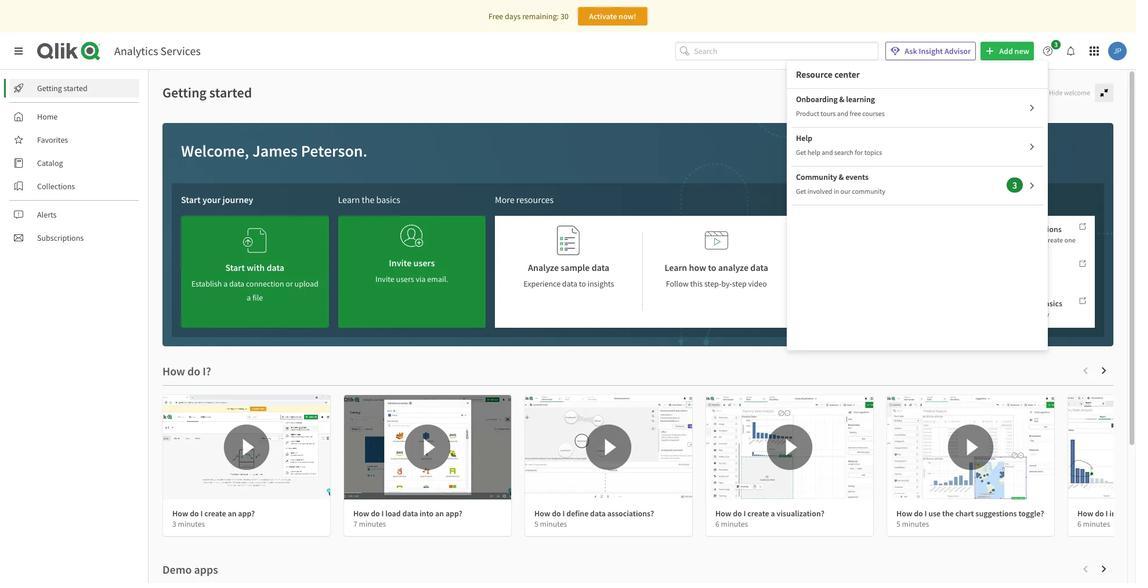 Task type: locate. For each thing, give the bounding box(es) containing it.
0 horizontal spatial to
[[579, 279, 586, 289]]

create inside the how do i create a visualization? 6 minutes
[[748, 509, 770, 519]]

start inside start with data establish a data connection or upload a file
[[226, 262, 245, 273]]

0 vertical spatial a
[[224, 279, 228, 289]]

and right apps
[[1010, 236, 1022, 244]]

i for how do i use the chart suggestions toggle?
[[925, 509, 928, 519]]

1 i from the left
[[201, 509, 203, 519]]

0 vertical spatial onboarding
[[797, 94, 838, 105]]

define
[[567, 509, 589, 519]]

data inside how do i load data into an app? 7 minutes
[[403, 509, 418, 519]]

0 horizontal spatial learning
[[847, 94, 876, 105]]

add new
[[1000, 46, 1030, 56]]

i inside how do i define data associations? 5 minutes
[[563, 509, 565, 519]]

do for how do i create a visualization?
[[733, 509, 743, 519]]

do for how do i load data into an app?
[[371, 509, 380, 519]]

1 6 from the left
[[716, 520, 720, 530]]

1 horizontal spatial basics
[[1042, 299, 1063, 309]]

1 vertical spatial get
[[797, 187, 807, 196]]

0 horizontal spatial start
[[181, 194, 201, 206]]

create inside the get started with visualizations learn about apps and how to create one
[[1045, 236, 1064, 244]]

1 vertical spatial to
[[709, 262, 717, 273]]

1 vertical spatial how
[[690, 262, 707, 273]]

0 horizontal spatial getting
[[37, 83, 62, 93]]

a left visualization?
[[771, 509, 776, 519]]

learn inside learn how to analyze data follow this step-by-step video
[[665, 262, 688, 273]]

3
[[1055, 40, 1059, 49], [172, 520, 176, 530]]

how do i create an app? 3 minutes
[[172, 509, 255, 530]]

basics up invite users image
[[377, 194, 401, 206]]

i for how do i interact
[[1106, 509, 1109, 519]]

learning up free
[[847, 94, 876, 105]]

create
[[1045, 236, 1064, 244], [205, 509, 226, 519], [748, 509, 770, 519]]

0 horizontal spatial create
[[205, 509, 226, 519]]

5 minutes from the left
[[903, 520, 930, 530]]

getting inside navigation pane element
[[37, 83, 62, 93]]

1 horizontal spatial the
[[943, 509, 955, 519]]

1 vertical spatial journey
[[1027, 310, 1050, 319]]

how do i use the chart suggestions toggle? element
[[897, 509, 1045, 519]]

3 do from the left
[[552, 509, 561, 519]]

2 horizontal spatial a
[[771, 509, 776, 519]]

2 how from the left
[[354, 509, 370, 519]]

with inside start with data establish a data connection or upload a file
[[247, 262, 265, 273]]

apps
[[995, 236, 1009, 244]]

how do i create a visualization? element
[[716, 509, 825, 519]]

1 horizontal spatial app?
[[446, 509, 463, 519]]

search
[[835, 148, 854, 157]]

0 vertical spatial learning
[[847, 94, 876, 105]]

get inside help get help and search for topics
[[797, 148, 807, 157]]

1 horizontal spatial how
[[1023, 236, 1036, 244]]

2 app? from the left
[[446, 509, 463, 519]]

continue
[[957, 310, 985, 319]]

minutes right "7"
[[359, 520, 386, 530]]

onboarding up continue
[[957, 299, 999, 309]]

a right establish
[[224, 279, 228, 289]]

1 vertical spatial start
[[226, 262, 245, 273]]

6 inside how do i interact 6 minutes
[[1078, 520, 1082, 530]]

file
[[253, 293, 263, 303]]

involved
[[808, 187, 833, 196]]

0 horizontal spatial and
[[822, 148, 834, 157]]

0 horizontal spatial onboarding
[[797, 94, 838, 105]]

0 vertical spatial learn
[[338, 194, 360, 206]]

subscriptions
[[37, 233, 84, 243]]

data right define
[[591, 509, 606, 519]]

1 vertical spatial and
[[822, 148, 834, 157]]

1 horizontal spatial journey
[[1027, 310, 1050, 319]]

do inside how do i use the chart suggestions toggle? 5 minutes
[[915, 509, 924, 519]]

how inside how do i interact 6 minutes
[[1078, 509, 1094, 519]]

upload
[[295, 279, 319, 289]]

1 how from the left
[[172, 509, 188, 519]]

now!
[[619, 11, 637, 21]]

1 horizontal spatial 6
[[1078, 520, 1082, 530]]

4 i from the left
[[744, 509, 746, 519]]

how
[[1023, 236, 1036, 244], [690, 262, 707, 273]]

how do i define data associations? element
[[535, 509, 654, 519]]

your
[[203, 194, 221, 206], [986, 310, 1000, 319]]

welcome
[[1065, 88, 1091, 97]]

journey
[[223, 194, 253, 206], [1027, 310, 1050, 319]]

to inside the get started with visualizations learn about apps and how to create one
[[1038, 236, 1044, 244]]

do inside how do i define data associations? 5 minutes
[[552, 509, 561, 519]]

2 vertical spatial learn
[[665, 262, 688, 273]]

how inside the how do i create a visualization? 6 minutes
[[716, 509, 732, 519]]

i inside how do i load data into an app? 7 minutes
[[382, 509, 384, 519]]

start with data image
[[243, 225, 267, 256]]

data left 'into' on the bottom of the page
[[403, 509, 418, 519]]

data
[[267, 262, 285, 273], [592, 262, 610, 273], [751, 262, 769, 273], [229, 279, 245, 289], [563, 279, 578, 289], [403, 509, 418, 519], [591, 509, 606, 519]]

with
[[997, 224, 1013, 234], [247, 262, 265, 273]]

1 horizontal spatial onboarding
[[957, 299, 999, 309]]

1 vertical spatial with
[[247, 262, 265, 273]]

4 do from the left
[[733, 509, 743, 519]]

1 do from the left
[[190, 509, 199, 519]]

and left free
[[838, 109, 849, 118]]

do inside how do i interact 6 minutes
[[1096, 509, 1105, 519]]

do inside how do i load data into an app? 7 minutes
[[371, 509, 380, 519]]

1 vertical spatial &
[[839, 172, 844, 182]]

james
[[253, 141, 298, 161]]

invite left via
[[376, 274, 395, 285]]

started inside the get started with visualizations learn about apps and how to create one
[[971, 224, 996, 234]]

0 horizontal spatial with
[[247, 262, 265, 273]]

minutes inside how do i use the chart suggestions toggle? 5 minutes
[[903, 520, 930, 530]]

how inside how do i define data associations? 5 minutes
[[535, 509, 551, 519]]

step
[[733, 279, 747, 289]]

1 horizontal spatial started
[[210, 84, 252, 102]]

your right continue
[[986, 310, 1000, 319]]

2 vertical spatial the
[[943, 509, 955, 519]]

hide welcome image
[[1100, 88, 1110, 98]]

add
[[1000, 46, 1014, 56]]

how do i interact with visualizations? image
[[1069, 395, 1137, 500]]

with up connection
[[247, 262, 265, 273]]

onboarding inside onboarding & learning product tours and free courses
[[797, 94, 838, 105]]

onboarding
[[797, 94, 838, 105], [957, 299, 999, 309]]

minutes down define
[[540, 520, 567, 530]]

how up this
[[690, 262, 707, 273]]

the
[[362, 194, 375, 206], [1028, 299, 1040, 309], [943, 509, 955, 519]]

6 down how do i interact with visualizations? element
[[1078, 520, 1082, 530]]

how do i use the chart suggestions toggle? image
[[888, 395, 1055, 500]]

do inside how do i create an app? 3 minutes
[[190, 509, 199, 519]]

learn the basics
[[338, 194, 401, 206]]

with up apps
[[997, 224, 1013, 234]]

start down welcome,
[[181, 194, 201, 206]]

3 right the new
[[1055, 40, 1059, 49]]

onboarding up the product
[[797, 94, 838, 105]]

connection
[[246, 279, 284, 289]]

home
[[37, 111, 58, 122]]

5 how from the left
[[897, 509, 913, 519]]

users left via
[[396, 274, 414, 285]]

catalog link
[[9, 154, 139, 172]]

1 vertical spatial a
[[247, 293, 251, 303]]

2 vertical spatial to
[[579, 279, 586, 289]]

and inside help get help and search for topics
[[822, 148, 834, 157]]

getting down services
[[163, 84, 207, 102]]

5 inside how do i use the chart suggestions toggle? 5 minutes
[[897, 520, 901, 530]]

1 horizontal spatial create
[[748, 509, 770, 519]]

do for how do i interact
[[1096, 509, 1105, 519]]

welcome, james peterson. main content
[[149, 70, 1137, 584]]

about
[[976, 236, 993, 244]]

getting up home
[[37, 83, 62, 93]]

users
[[414, 257, 435, 269], [396, 274, 414, 285]]

2 vertical spatial a
[[771, 509, 776, 519]]

0 vertical spatial invite
[[389, 257, 412, 269]]

1 vertical spatial your
[[986, 310, 1000, 319]]

5 i from the left
[[925, 509, 928, 519]]

1 an from the left
[[228, 509, 237, 519]]

1 vertical spatial learning
[[1001, 310, 1026, 319]]

our
[[841, 187, 851, 196]]

data up video
[[751, 262, 769, 273]]

minutes down use
[[903, 520, 930, 530]]

getting
[[37, 83, 62, 93], [163, 84, 207, 102]]

the inside how do i use the chart suggestions toggle? 5 minutes
[[943, 509, 955, 519]]

minutes inside how do i define data associations? 5 minutes
[[540, 520, 567, 530]]

6 how from the left
[[1078, 509, 1094, 519]]

minutes down how do i interact with visualizations? element
[[1084, 520, 1111, 530]]

help
[[808, 148, 821, 157]]

1 horizontal spatial getting
[[163, 84, 207, 102]]

0 horizontal spatial journey
[[223, 194, 253, 206]]

minutes down how do i create an app? element
[[178, 520, 205, 530]]

sample
[[561, 262, 590, 273]]

a inside the how do i create a visualization? 6 minutes
[[771, 509, 776, 519]]

1 horizontal spatial your
[[986, 310, 1000, 319]]

use
[[929, 509, 941, 519]]

center
[[835, 69, 860, 80]]

0 horizontal spatial basics
[[377, 194, 401, 206]]

0 vertical spatial and
[[838, 109, 849, 118]]

resources
[[517, 194, 554, 206]]

& down center
[[840, 94, 845, 105]]

app?
[[238, 509, 255, 519], [446, 509, 463, 519]]

invite down invite users image
[[389, 257, 412, 269]]

getting started down services
[[163, 84, 252, 102]]

0 horizontal spatial learn
[[338, 194, 360, 206]]

6 do from the left
[[1096, 509, 1105, 519]]

2 an from the left
[[435, 509, 444, 519]]

0 vertical spatial start
[[181, 194, 201, 206]]

0 vertical spatial to
[[1038, 236, 1044, 244]]

6 down how do i create a visualization? element
[[716, 520, 720, 530]]

how inside how do i use the chart suggestions toggle? 5 minutes
[[897, 509, 913, 519]]

james peterson image
[[1109, 42, 1128, 60]]

0 vertical spatial journey
[[223, 194, 253, 206]]

0 horizontal spatial app?
[[238, 509, 255, 519]]

learning down beyond
[[1001, 310, 1026, 319]]

2 6 from the left
[[1078, 520, 1082, 530]]

how inside how do i create an app? 3 minutes
[[172, 509, 188, 519]]

0 vertical spatial how
[[1023, 236, 1036, 244]]

2 horizontal spatial the
[[1028, 299, 1040, 309]]

how inside how do i load data into an app? 7 minutes
[[354, 509, 370, 519]]

1 vertical spatial learn
[[957, 236, 974, 244]]

users up via
[[414, 257, 435, 269]]

0 horizontal spatial an
[[228, 509, 237, 519]]

2 horizontal spatial learn
[[957, 236, 974, 244]]

how do i create a visualization? 6 minutes
[[716, 509, 825, 530]]

your down welcome,
[[203, 194, 221, 206]]

this
[[691, 279, 703, 289]]

free
[[489, 11, 504, 21]]

i inside how do i interact 6 minutes
[[1106, 509, 1109, 519]]

0 horizontal spatial 3
[[172, 520, 176, 530]]

start for your
[[181, 194, 201, 206]]

30
[[561, 11, 569, 21]]

& up our
[[839, 172, 844, 182]]

2 horizontal spatial create
[[1045, 236, 1064, 244]]

learn for learn the basics
[[338, 194, 360, 206]]

invite
[[389, 257, 412, 269], [376, 274, 395, 285]]

1 horizontal spatial 3
[[1055, 40, 1059, 49]]

1 vertical spatial the
[[1028, 299, 1040, 309]]

do inside the how do i create a visualization? 6 minutes
[[733, 509, 743, 519]]

to up step-
[[709, 262, 717, 273]]

how do i define data associations? image
[[525, 395, 693, 500]]

i inside how do i create an app? 3 minutes
[[201, 509, 203, 519]]

1 horizontal spatial an
[[435, 509, 444, 519]]

1 vertical spatial 3
[[172, 520, 176, 530]]

0 horizontal spatial how
[[690, 262, 707, 273]]

create inside how do i create an app? 3 minutes
[[205, 509, 226, 519]]

an
[[228, 509, 237, 519], [435, 509, 444, 519]]

2 do from the left
[[371, 509, 380, 519]]

2 horizontal spatial to
[[1038, 236, 1044, 244]]

4 minutes from the left
[[721, 520, 749, 530]]

learn down peterson.
[[338, 194, 360, 206]]

i inside how do i use the chart suggestions toggle? 5 minutes
[[925, 509, 928, 519]]

2 horizontal spatial started
[[971, 224, 996, 234]]

3 down how do i create an app? element
[[172, 520, 176, 530]]

1 horizontal spatial 5
[[897, 520, 901, 530]]

minutes down how do i create a visualization? element
[[721, 520, 749, 530]]

getting started up "home" link
[[37, 83, 88, 93]]

basics right beyond
[[1042, 299, 1063, 309]]

journey inside onboarding beyond the basics continue your learning journey
[[1027, 310, 1050, 319]]

an inside how do i create an app? 3 minutes
[[228, 509, 237, 519]]

1 horizontal spatial learn
[[665, 262, 688, 273]]

learn up follow
[[665, 262, 688, 273]]

close sidebar menu image
[[14, 46, 23, 56]]

0 vertical spatial the
[[362, 194, 375, 206]]

1 app? from the left
[[238, 509, 255, 519]]

3 inside dropdown button
[[1055, 40, 1059, 49]]

getting started
[[37, 83, 88, 93], [163, 84, 252, 102]]

home link
[[9, 107, 139, 126]]

& for onboarding
[[840, 94, 845, 105]]

how inside the get started with visualizations learn about apps and how to create one
[[1023, 236, 1036, 244]]

i inside the how do i create a visualization? 6 minutes
[[744, 509, 746, 519]]

step-
[[705, 279, 722, 289]]

0 vertical spatial &
[[840, 94, 845, 105]]

1 vertical spatial basics
[[1042, 299, 1063, 309]]

4 how from the left
[[716, 509, 732, 519]]

to
[[1038, 236, 1044, 244], [709, 262, 717, 273], [579, 279, 586, 289]]

0 vertical spatial get
[[797, 148, 807, 157]]

6 minutes from the left
[[1084, 520, 1111, 530]]

0 horizontal spatial started
[[64, 83, 88, 93]]

getting started inside navigation pane element
[[37, 83, 88, 93]]

5 do from the left
[[915, 509, 924, 519]]

getting inside "welcome, james peterson." main content
[[163, 84, 207, 102]]

learn left about
[[957, 236, 974, 244]]

to down visualizations
[[1038, 236, 1044, 244]]

0 horizontal spatial getting started
[[37, 83, 88, 93]]

& inside onboarding & learning product tours and free courses
[[840, 94, 845, 105]]

0 vertical spatial your
[[203, 194, 221, 206]]

2 vertical spatial and
[[1010, 236, 1022, 244]]

2 minutes from the left
[[359, 520, 386, 530]]

1 5 from the left
[[535, 520, 539, 530]]

activate now!
[[589, 11, 637, 21]]

1 horizontal spatial a
[[247, 293, 251, 303]]

community
[[797, 172, 838, 182]]

or
[[286, 279, 293, 289]]

2 vertical spatial get
[[957, 224, 969, 234]]

3 i from the left
[[563, 509, 565, 519]]

1 horizontal spatial getting started
[[163, 84, 252, 102]]

minutes
[[178, 520, 205, 530], [359, 520, 386, 530], [540, 520, 567, 530], [721, 520, 749, 530], [903, 520, 930, 530], [1084, 520, 1111, 530]]

one
[[1065, 236, 1076, 244]]

a left file
[[247, 293, 251, 303]]

with inside the get started with visualizations learn about apps and how to create one
[[997, 224, 1013, 234]]

ask insight advisor button
[[886, 42, 977, 60]]

start your journey
[[181, 194, 253, 206]]

to inside the analyze sample data experience data to insights
[[579, 279, 586, 289]]

how do i load data into an app? image
[[344, 395, 512, 500]]

interact
[[1110, 509, 1137, 519]]

how down visualizations
[[1023, 236, 1036, 244]]

1 horizontal spatial to
[[709, 262, 717, 273]]

1 horizontal spatial start
[[226, 262, 245, 273]]

start
[[181, 194, 201, 206], [226, 262, 245, 273]]

and inside the get started with visualizations learn about apps and how to create one
[[1010, 236, 1022, 244]]

0 horizontal spatial 6
[[716, 520, 720, 530]]

0 vertical spatial 3
[[1055, 40, 1059, 49]]

follow
[[666, 279, 689, 289]]

2 5 from the left
[[897, 520, 901, 530]]

a
[[224, 279, 228, 289], [247, 293, 251, 303], [771, 509, 776, 519]]

learning
[[847, 94, 876, 105], [1001, 310, 1026, 319]]

getting started inside "welcome, james peterson." main content
[[163, 84, 252, 102]]

& inside the community & events get involved in our community
[[839, 172, 844, 182]]

to down sample
[[579, 279, 586, 289]]

0 horizontal spatial a
[[224, 279, 228, 289]]

data up insights
[[592, 262, 610, 273]]

started
[[64, 83, 88, 93], [210, 84, 252, 102], [971, 224, 996, 234]]

start down start with data image
[[226, 262, 245, 273]]

learn
[[338, 194, 360, 206], [957, 236, 974, 244], [665, 262, 688, 273]]

0 vertical spatial with
[[997, 224, 1013, 234]]

2 horizontal spatial and
[[1010, 236, 1022, 244]]

navigation pane element
[[0, 74, 148, 252]]

1 horizontal spatial with
[[997, 224, 1013, 234]]

how for how do i create an app?
[[172, 509, 188, 519]]

1 minutes from the left
[[178, 520, 205, 530]]

0 horizontal spatial 5
[[535, 520, 539, 530]]

i for how do i load data into an app?
[[382, 509, 384, 519]]

and inside onboarding & learning product tours and free courses
[[838, 109, 849, 118]]

6
[[716, 520, 720, 530], [1078, 520, 1082, 530]]

getting started link
[[9, 79, 139, 98]]

analyze
[[528, 262, 559, 273]]

1 horizontal spatial and
[[838, 109, 849, 118]]

0 horizontal spatial your
[[203, 194, 221, 206]]

6 i from the left
[[1106, 509, 1109, 519]]

1 vertical spatial onboarding
[[957, 299, 999, 309]]

onboarding inside onboarding beyond the basics continue your learning journey
[[957, 299, 999, 309]]

3 minutes from the left
[[540, 520, 567, 530]]

onboarding for onboarding beyond the basics
[[957, 299, 999, 309]]

2 i from the left
[[382, 509, 384, 519]]

1 horizontal spatial learning
[[1001, 310, 1026, 319]]

and right help
[[822, 148, 834, 157]]

5
[[535, 520, 539, 530], [897, 520, 901, 530]]

3 how from the left
[[535, 509, 551, 519]]



Task type: vqa. For each thing, say whether or not it's contained in the screenshot.
Get in the Get started with visualizations Learn about apps and how to create one
yes



Task type: describe. For each thing, give the bounding box(es) containing it.
activate now! link
[[578, 7, 648, 26]]

learning inside onboarding & learning product tours and free courses
[[847, 94, 876, 105]]

visualization?
[[777, 509, 825, 519]]

collections
[[37, 181, 75, 192]]

do for how do i create an app?
[[190, 509, 199, 519]]

learn for learn how to analyze data follow this step-by-step video
[[665, 262, 688, 273]]

data inside learn how to analyze data follow this step-by-step video
[[751, 262, 769, 273]]

by-
[[722, 279, 733, 289]]

how do i use the chart suggestions toggle? 5 minutes
[[897, 509, 1045, 530]]

app? inside how do i create an app? 3 minutes
[[238, 509, 255, 519]]

0 vertical spatial basics
[[377, 194, 401, 206]]

community & events get involved in our community
[[797, 172, 886, 196]]

a for how
[[771, 509, 776, 519]]

associations?
[[608, 509, 654, 519]]

subscriptions link
[[9, 229, 139, 247]]

a for start
[[224, 279, 228, 289]]

create for how do i create a visualization?
[[748, 509, 770, 519]]

start for with
[[226, 262, 245, 273]]

collections link
[[9, 177, 139, 196]]

your inside onboarding beyond the basics continue your learning journey
[[986, 310, 1000, 319]]

invite users image
[[401, 221, 424, 251]]

how do i load data into an app? element
[[354, 509, 463, 519]]

how do i define data associations? 5 minutes
[[535, 509, 654, 530]]

app? inside how do i load data into an app? 7 minutes
[[446, 509, 463, 519]]

0 horizontal spatial the
[[362, 194, 375, 206]]

data down sample
[[563, 279, 578, 289]]

invite users invite users via email.
[[376, 257, 449, 285]]

how do i load data into an app? 7 minutes
[[354, 509, 463, 530]]

help get help and search for topics
[[797, 133, 883, 157]]

how do i interact with visualizations? element
[[1078, 509, 1137, 519]]

email.
[[428, 274, 449, 285]]

resource center
[[797, 69, 860, 80]]

an inside how do i load data into an app? 7 minutes
[[435, 509, 444, 519]]

i for how do i create a visualization?
[[744, 509, 746, 519]]

for
[[855, 148, 864, 157]]

beyond
[[1000, 299, 1027, 309]]

more
[[495, 194, 515, 206]]

minutes inside how do i create an app? 3 minutes
[[178, 520, 205, 530]]

chart
[[956, 509, 975, 519]]

free
[[850, 109, 862, 118]]

advisor
[[945, 46, 972, 56]]

insights
[[588, 279, 614, 289]]

help
[[797, 133, 813, 143]]

analyze sample data experience data to insights
[[524, 262, 614, 289]]

1 vertical spatial users
[[396, 274, 414, 285]]

ask
[[905, 46, 918, 56]]

load
[[386, 509, 401, 519]]

video
[[749, 279, 767, 289]]

get inside the community & events get involved in our community
[[797, 187, 807, 196]]

experience
[[524, 279, 561, 289]]

learning inside onboarding beyond the basics continue your learning journey
[[1001, 310, 1026, 319]]

welcome, james peterson.
[[181, 141, 368, 161]]

how for how do i load data into an app?
[[354, 509, 370, 519]]

alerts
[[37, 210, 57, 220]]

toggle?
[[1019, 509, 1045, 519]]

create for how do i create an app?
[[205, 509, 226, 519]]

& for community
[[839, 172, 844, 182]]

how for how do i create a visualization?
[[716, 509, 732, 519]]

minutes inside how do i interact 6 minutes
[[1084, 520, 1111, 530]]

remaining:
[[523, 11, 559, 21]]

welcome,
[[181, 141, 249, 161]]

learn inside the get started with visualizations learn about apps and how to create one
[[957, 236, 974, 244]]

more resources
[[495, 194, 554, 206]]

add new button
[[981, 42, 1035, 60]]

how do i create a visualization? image
[[707, 395, 874, 500]]

3 button
[[1039, 40, 1065, 60]]

events
[[846, 172, 869, 182]]

topics
[[865, 148, 883, 157]]

do for how do i define data associations?
[[552, 509, 561, 519]]

analytics services
[[114, 44, 201, 58]]

favorites
[[37, 135, 68, 145]]

learn how to analyze data follow this step-by-step video
[[665, 262, 769, 289]]

new
[[1015, 46, 1030, 56]]

favorites link
[[9, 131, 139, 149]]

hide
[[1050, 88, 1063, 97]]

onboarding for onboarding & learning
[[797, 94, 838, 105]]

hide welcome
[[1050, 88, 1091, 97]]

started inside navigation pane element
[[64, 83, 88, 93]]

5 inside how do i define data associations? 5 minutes
[[535, 520, 539, 530]]

minutes inside the how do i create a visualization? 6 minutes
[[721, 520, 749, 530]]

alerts link
[[9, 206, 139, 224]]

insight
[[919, 46, 944, 56]]

onboarding & learning product tours and free courses
[[797, 94, 885, 118]]

i for how do i define data associations?
[[563, 509, 565, 519]]

ask insight advisor
[[905, 46, 972, 56]]

analyze
[[719, 262, 749, 273]]

i for how do i create an app?
[[201, 509, 203, 519]]

how for how do i use the chart suggestions toggle?
[[897, 509, 913, 519]]

how for how do i interact
[[1078, 509, 1094, 519]]

1 vertical spatial invite
[[376, 274, 395, 285]]

days
[[505, 11, 521, 21]]

7
[[354, 520, 358, 530]]

how for how do i define data associations?
[[535, 509, 551, 519]]

community
[[853, 187, 886, 196]]

6 inside the how do i create a visualization? 6 minutes
[[716, 520, 720, 530]]

basics inside onboarding beyond the basics continue your learning journey
[[1042, 299, 1063, 309]]

onboarding beyond the basics continue your learning journey
[[957, 299, 1063, 319]]

services
[[161, 44, 201, 58]]

the inside onboarding beyond the basics continue your learning journey
[[1028, 299, 1040, 309]]

get started with visualizations learn about apps and how to create one
[[957, 224, 1076, 244]]

Search text field
[[695, 42, 879, 61]]

in
[[834, 187, 840, 196]]

into
[[420, 509, 434, 519]]

start with data establish a data connection or upload a file
[[191, 262, 319, 303]]

data up connection
[[267, 262, 285, 273]]

catalog
[[37, 158, 63, 168]]

3 inside how do i create an app? 3 minutes
[[172, 520, 176, 530]]

do for how do i use the chart suggestions toggle?
[[915, 509, 924, 519]]

data inside how do i define data associations? 5 minutes
[[591, 509, 606, 519]]

how do i interact 6 minutes
[[1078, 509, 1137, 530]]

tours
[[821, 109, 836, 118]]

via
[[416, 274, 426, 285]]

courses
[[863, 109, 885, 118]]

learn how to analyze data image
[[705, 225, 729, 256]]

get inside the get started with visualizations learn about apps and how to create one
[[957, 224, 969, 234]]

product
[[797, 109, 820, 118]]

0 vertical spatial users
[[414, 257, 435, 269]]

establish
[[191, 279, 222, 289]]

peterson.
[[301, 141, 368, 161]]

analytics services element
[[114, 44, 201, 58]]

minutes inside how do i load data into an app? 7 minutes
[[359, 520, 386, 530]]

data left connection
[[229, 279, 245, 289]]

searchbar element
[[676, 42, 879, 61]]

analytics
[[114, 44, 158, 58]]

how do i create an app? element
[[172, 509, 255, 519]]

analyze sample data image
[[558, 225, 581, 256]]

to inside learn how to analyze data follow this step-by-step video
[[709, 262, 717, 273]]

how do i create an app? image
[[163, 395, 330, 500]]

visualizations
[[1015, 224, 1062, 234]]

how inside learn how to analyze data follow this step-by-step video
[[690, 262, 707, 273]]

resource
[[797, 69, 833, 80]]

suggestions
[[976, 509, 1018, 519]]



